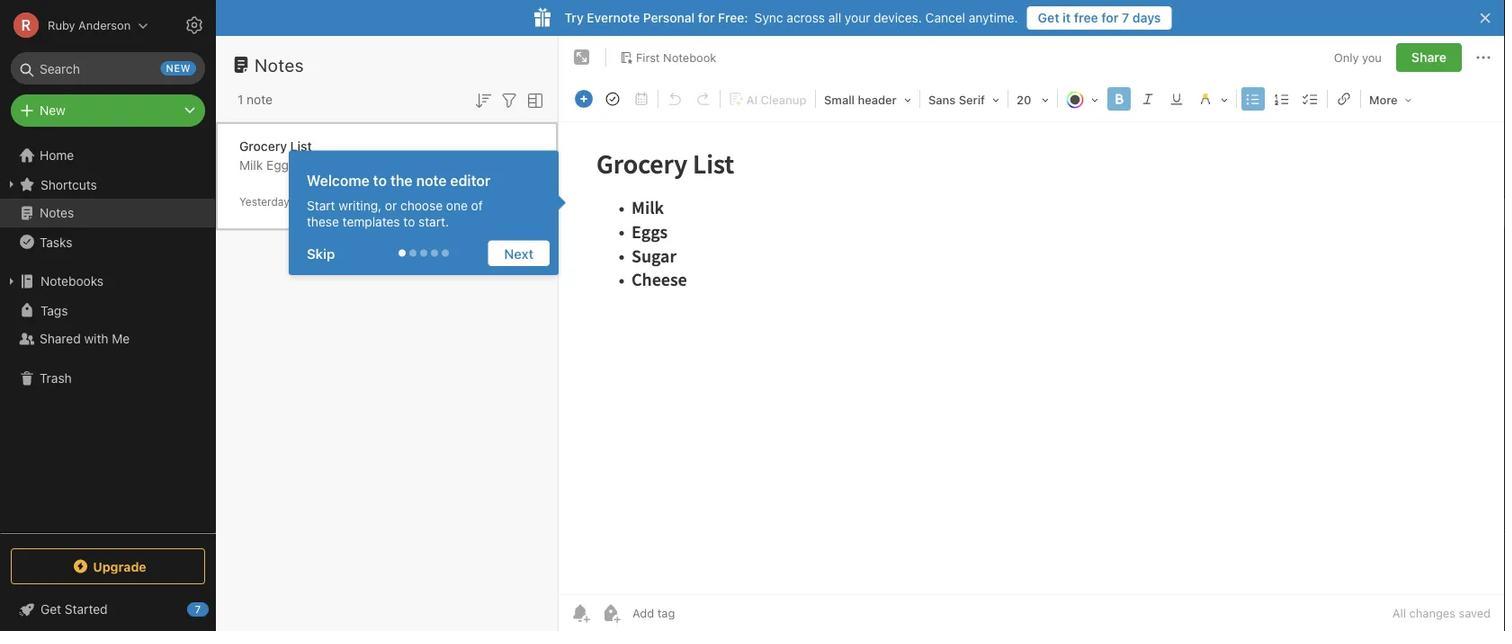 Task type: vqa. For each thing, say whether or not it's contained in the screenshot.
FONT COLOR field
yes



Task type: describe. For each thing, give the bounding box(es) containing it.
more
[[1370, 93, 1398, 107]]

next
[[504, 246, 534, 261]]

Highlight field
[[1192, 86, 1235, 112]]

italic image
[[1136, 86, 1161, 112]]

notebooks
[[40, 274, 104, 289]]

0 vertical spatial note
[[247, 92, 273, 107]]

new button
[[11, 94, 205, 127]]

bulleted list image
[[1241, 86, 1266, 112]]

shared with me link
[[0, 325, 215, 354]]

only you
[[1335, 51, 1382, 64]]

personal
[[643, 10, 695, 25]]

all changes saved
[[1393, 607, 1491, 621]]

milk
[[239, 158, 263, 173]]

welcome to the note editor start writing, or choose one of these templates to start.
[[307, 172, 491, 229]]

changes
[[1410, 607, 1456, 621]]

milk eggs sugar cheese
[[239, 158, 380, 173]]

across
[[787, 10, 825, 25]]

tags
[[40, 303, 68, 318]]

try evernote personal for free: sync across all your devices. cancel anytime.
[[565, 10, 1018, 25]]

eggs
[[266, 158, 295, 173]]

Note Editor text field
[[559, 122, 1506, 595]]

cheese
[[336, 158, 380, 173]]

bold image
[[1107, 86, 1132, 112]]

list
[[290, 139, 312, 154]]

Add tag field
[[631, 606, 766, 621]]

these
[[307, 214, 339, 229]]

shared with me
[[40, 332, 130, 346]]

sync
[[755, 10, 784, 25]]

click to collapse image
[[209, 598, 223, 620]]

cancel
[[926, 10, 966, 25]]

notebooks link
[[0, 267, 215, 296]]

for for 7
[[1102, 10, 1119, 25]]

grocery list
[[239, 139, 312, 154]]

get it free for 7 days button
[[1027, 6, 1172, 30]]

note inside welcome to the note editor start writing, or choose one of these templates to start.
[[416, 172, 447, 189]]

1
[[238, 92, 243, 107]]

upgrade button
[[11, 549, 205, 585]]

start.
[[419, 214, 449, 229]]

anytime.
[[969, 10, 1018, 25]]

all
[[829, 10, 842, 25]]

writing,
[[339, 198, 382, 213]]

tree containing home
[[0, 141, 216, 533]]

shortcuts
[[40, 177, 97, 192]]

notebook
[[663, 50, 717, 64]]

add a reminder image
[[570, 603, 591, 625]]

first notebook
[[636, 50, 717, 64]]

get it free for 7 days
[[1038, 10, 1161, 25]]

home link
[[0, 141, 216, 170]]

share
[[1412, 50, 1447, 65]]

skip
[[307, 246, 335, 261]]

task image
[[600, 86, 625, 112]]

header
[[858, 93, 897, 107]]

you
[[1363, 51, 1382, 64]]

sugar
[[299, 158, 333, 173]]

with
[[84, 332, 108, 346]]

0 vertical spatial to
[[373, 172, 387, 189]]

Insert field
[[571, 86, 598, 112]]

Font color field
[[1060, 86, 1105, 112]]

tasks button
[[0, 228, 215, 256]]

numbered list image
[[1270, 86, 1295, 112]]

days
[[1133, 10, 1161, 25]]

tasks
[[40, 235, 72, 250]]

sans serif
[[929, 93, 985, 107]]

free:
[[718, 10, 749, 25]]

expand notebooks image
[[4, 274, 19, 289]]

try
[[565, 10, 584, 25]]

underline image
[[1165, 86, 1190, 112]]

1 vertical spatial to
[[404, 214, 415, 229]]

trash
[[40, 371, 72, 386]]

note list element
[[216, 36, 559, 632]]

yesterday
[[239, 196, 290, 208]]



Task type: locate. For each thing, give the bounding box(es) containing it.
20
[[1017, 93, 1032, 107]]

get
[[1038, 10, 1060, 25]]

trash link
[[0, 364, 215, 393]]

for left the free:
[[698, 10, 715, 25]]

note
[[247, 92, 273, 107], [416, 172, 447, 189]]

first notebook button
[[614, 45, 723, 70]]

editor
[[450, 172, 491, 189]]

serif
[[959, 93, 985, 107]]

1 horizontal spatial for
[[1102, 10, 1119, 25]]

or
[[385, 198, 397, 213]]

settings image
[[184, 14, 205, 36]]

0 horizontal spatial to
[[373, 172, 387, 189]]

notes link
[[0, 199, 215, 228]]

all
[[1393, 607, 1407, 621]]

1 horizontal spatial notes
[[255, 54, 304, 75]]

Font size field
[[1011, 86, 1056, 112]]

More field
[[1363, 86, 1419, 112]]

saved
[[1459, 607, 1491, 621]]

new
[[40, 103, 66, 118]]

Search text field
[[23, 52, 193, 85]]

None search field
[[23, 52, 193, 85]]

your
[[845, 10, 871, 25]]

note up choose
[[416, 172, 447, 189]]

2 for from the left
[[1102, 10, 1119, 25]]

me
[[112, 332, 130, 346]]

notes up 1 note
[[255, 54, 304, 75]]

choose
[[401, 198, 443, 213]]

1 vertical spatial notes
[[40, 206, 74, 220]]

skip button
[[298, 241, 351, 266]]

add tag image
[[600, 603, 622, 625]]

notes up tasks
[[40, 206, 74, 220]]

Font family field
[[922, 86, 1006, 112]]

to down choose
[[404, 214, 415, 229]]

note window element
[[559, 36, 1506, 632]]

small
[[824, 93, 855, 107]]

notes inside tree
[[40, 206, 74, 220]]

0 horizontal spatial for
[[698, 10, 715, 25]]

for
[[698, 10, 715, 25], [1102, 10, 1119, 25]]

0 vertical spatial notes
[[255, 54, 304, 75]]

notes
[[255, 54, 304, 75], [40, 206, 74, 220]]

0 horizontal spatial note
[[247, 92, 273, 107]]

free
[[1074, 10, 1099, 25]]

for for free:
[[698, 10, 715, 25]]

one
[[446, 198, 468, 213]]

upgrade
[[93, 560, 146, 574]]

to left the
[[373, 172, 387, 189]]

1 for from the left
[[698, 10, 715, 25]]

notes inside the note list element
[[255, 54, 304, 75]]

to
[[373, 172, 387, 189], [404, 214, 415, 229]]

first
[[636, 50, 660, 64]]

expand note image
[[571, 47, 593, 68]]

home
[[40, 148, 74, 163]]

small header
[[824, 93, 897, 107]]

it
[[1063, 10, 1071, 25]]

7
[[1122, 10, 1130, 25]]

checklist image
[[1299, 86, 1324, 112]]

0 horizontal spatial notes
[[40, 206, 74, 220]]

the
[[391, 172, 413, 189]]

sans
[[929, 93, 956, 107]]

insert link image
[[1332, 86, 1357, 112]]

for inside button
[[1102, 10, 1119, 25]]

shared
[[40, 332, 81, 346]]

1 horizontal spatial to
[[404, 214, 415, 229]]

shortcuts button
[[0, 170, 215, 199]]

1 note
[[238, 92, 273, 107]]

Heading level field
[[818, 86, 918, 112]]

for left 7
[[1102, 10, 1119, 25]]

of
[[471, 198, 483, 213]]

next button
[[488, 241, 550, 266]]

only
[[1335, 51, 1359, 64]]

devices.
[[874, 10, 922, 25]]

tree
[[0, 141, 216, 533]]

note right the 1
[[247, 92, 273, 107]]

share button
[[1397, 43, 1462, 72]]

welcome
[[307, 172, 370, 189]]

tags button
[[0, 296, 215, 325]]

start
[[307, 198, 335, 213]]

1 horizontal spatial note
[[416, 172, 447, 189]]

evernote
[[587, 10, 640, 25]]

1 vertical spatial note
[[416, 172, 447, 189]]

templates
[[343, 214, 400, 229]]

grocery
[[239, 139, 287, 154]]



